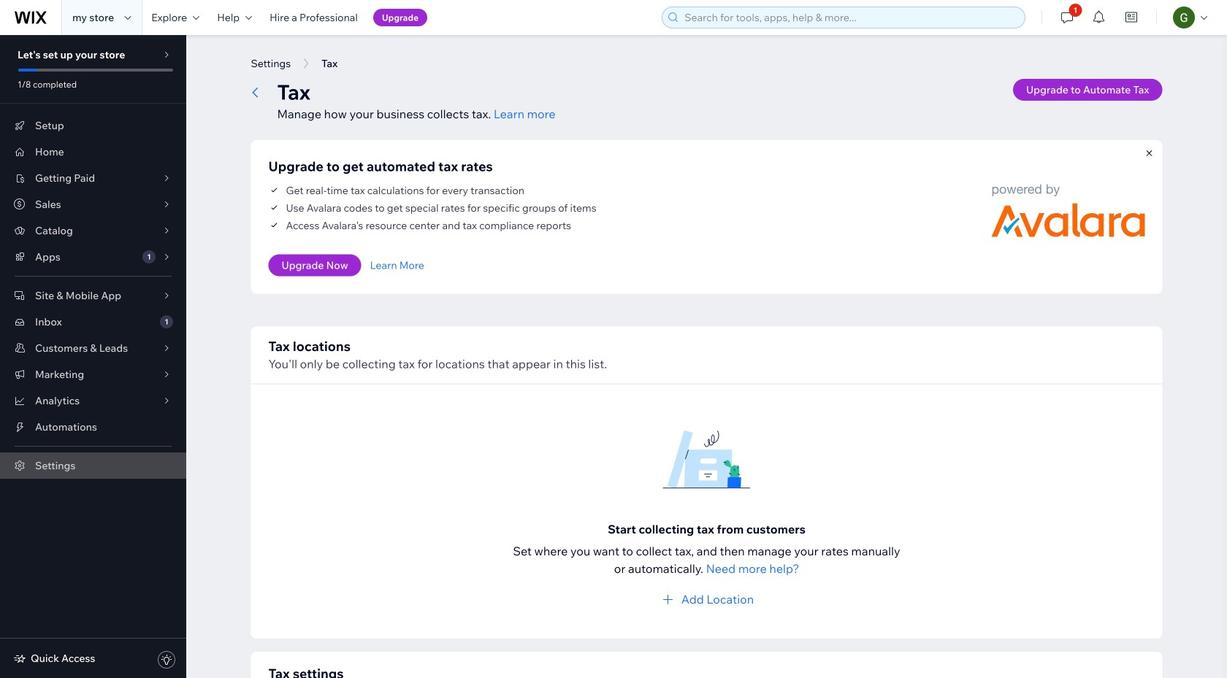 Task type: vqa. For each thing, say whether or not it's contained in the screenshot.
SIDEBAR element
yes



Task type: describe. For each thing, give the bounding box(es) containing it.
Search for tools, apps, help & more... field
[[681, 7, 1021, 28]]

sidebar element
[[0, 35, 186, 679]]



